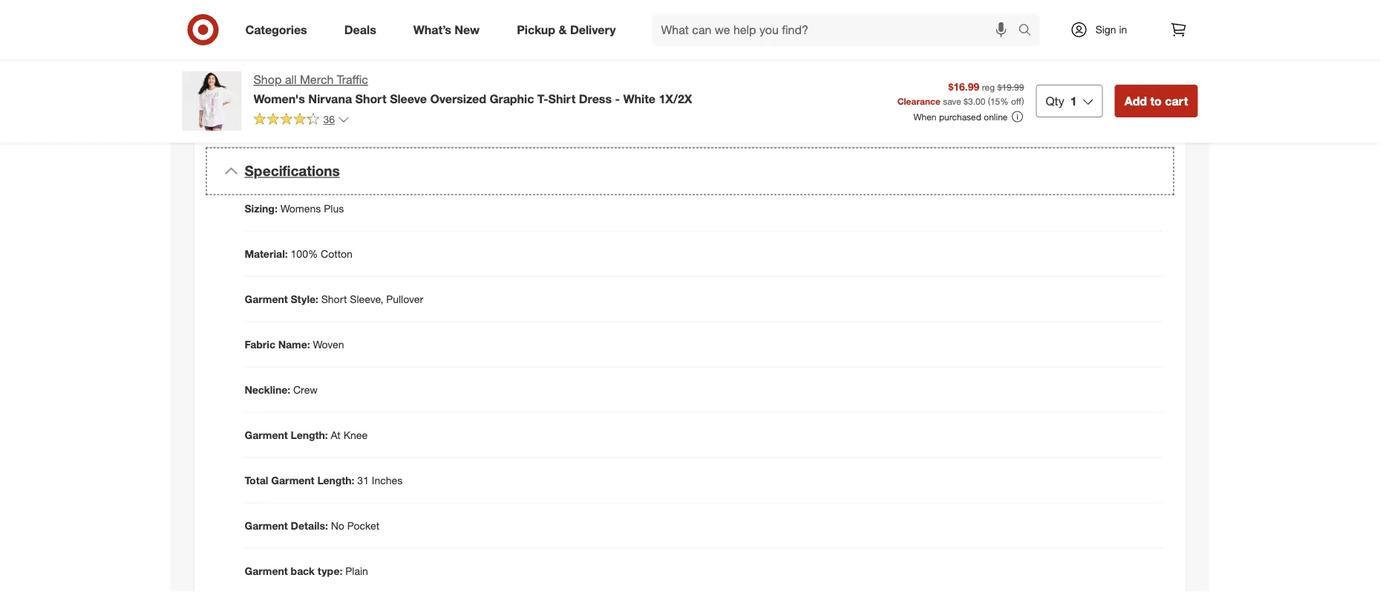 Task type: describe. For each thing, give the bounding box(es) containing it.
sizing: womens plus
[[245, 202, 344, 215]]

crew
[[293, 383, 318, 396]]

$19.99
[[998, 81, 1025, 93]]

pullover
[[386, 292, 423, 305]]

dress
[[579, 91, 612, 106]]

1
[[1071, 94, 1078, 108]]

total
[[245, 473, 268, 486]]

show
[[240, 111, 262, 123]]

sign
[[1096, 23, 1117, 36]]

to
[[1151, 94, 1162, 108]]

qty 1
[[1046, 94, 1078, 108]]

type:
[[318, 564, 343, 577]]

when
[[914, 111, 937, 122]]

in
[[1120, 23, 1128, 36]]

add
[[1125, 94, 1148, 108]]

merch
[[300, 72, 334, 87]]

pickup & delivery link
[[504, 13, 635, 46]]

pocket
[[347, 519, 380, 532]]

specifications
[[245, 162, 340, 179]]

no
[[331, 519, 345, 532]]

$16.99
[[949, 80, 980, 93]]

garment back type: plain
[[245, 564, 368, 577]]

women's
[[254, 91, 305, 106]]

when purchased online
[[914, 111, 1008, 122]]

cotton
[[321, 247, 353, 260]]

sleeve
[[390, 91, 427, 106]]

garment style: short sleeve, pullover
[[245, 292, 423, 305]]

search button
[[1012, 13, 1048, 49]]

save
[[943, 95, 962, 107]]

details:
[[291, 519, 328, 532]]

-
[[615, 91, 620, 106]]

add to cart button
[[1115, 85, 1198, 117]]

clearance
[[898, 95, 941, 107]]

nirvana
[[309, 91, 352, 106]]

categories link
[[233, 13, 326, 46]]

add to cart
[[1125, 94, 1189, 108]]

pickup
[[517, 22, 556, 37]]

oversized
[[430, 91, 487, 106]]

what's new link
[[401, 13, 499, 46]]

search
[[1012, 24, 1048, 38]]

material:
[[245, 247, 288, 260]]

36
[[323, 113, 335, 126]]

deals
[[344, 22, 376, 37]]

shop
[[254, 72, 282, 87]]

36 link
[[254, 112, 350, 129]]

What can we help you find? suggestions appear below search field
[[653, 13, 1022, 46]]

qty
[[1046, 94, 1065, 108]]

all
[[285, 72, 297, 87]]

sleeve,
[[350, 292, 384, 305]]

total garment length: 31 inches
[[245, 473, 403, 486]]

garment right "total"
[[271, 473, 315, 486]]

short inside shop all merch traffic women's nirvana short sleeve oversized graphic t-shirt dress - white 1x/2x
[[355, 91, 387, 106]]

100%
[[291, 247, 318, 260]]

graphic
[[490, 91, 534, 106]]



Task type: locate. For each thing, give the bounding box(es) containing it.
white
[[624, 91, 656, 106]]

garment for back
[[245, 564, 288, 577]]

garment details: no pocket
[[245, 519, 380, 532]]

%
[[1001, 95, 1009, 107]]

short
[[355, 91, 387, 106], [321, 292, 347, 305]]

show more button
[[233, 105, 292, 129]]

$
[[964, 95, 969, 107]]

knee
[[344, 428, 368, 441]]

15
[[991, 95, 1001, 107]]

image of women's nirvana short sleeve oversized graphic t-shirt dress - white 1x/2x image
[[182, 71, 242, 131]]

reg
[[982, 81, 995, 93]]

traffic
[[337, 72, 368, 87]]

specifications button
[[206, 148, 1175, 195]]

garment for style:
[[245, 292, 288, 305]]

categories
[[245, 22, 307, 37]]

at
[[331, 428, 341, 441]]

short down traffic
[[355, 91, 387, 106]]

style:
[[291, 292, 319, 305]]

short right style:
[[321, 292, 347, 305]]

online
[[984, 111, 1008, 122]]

back
[[291, 564, 315, 577]]

plus
[[324, 202, 344, 215]]

deals link
[[332, 13, 395, 46]]

length: left 31 at the left of page
[[317, 473, 355, 486]]

1 vertical spatial length:
[[317, 473, 355, 486]]

off
[[1012, 95, 1022, 107]]

garment for details:
[[245, 519, 288, 532]]

sign in
[[1096, 23, 1128, 36]]

&
[[559, 22, 567, 37]]

inches
[[372, 473, 403, 486]]

garment left back
[[245, 564, 288, 577]]

0 vertical spatial length:
[[291, 428, 328, 441]]

show more
[[240, 111, 285, 123]]

garment left details:
[[245, 519, 288, 532]]

garment
[[245, 292, 288, 305], [245, 428, 288, 441], [271, 473, 315, 486], [245, 519, 288, 532], [245, 564, 288, 577]]

new
[[455, 22, 480, 37]]

shirt
[[549, 91, 576, 106]]

garment length: at knee
[[245, 428, 368, 441]]

sizing:
[[245, 202, 278, 215]]

plain
[[346, 564, 368, 577]]

neckline:
[[245, 383, 291, 396]]

1 vertical spatial short
[[321, 292, 347, 305]]

garment for length:
[[245, 428, 288, 441]]

)
[[1022, 95, 1025, 107]]

delivery
[[570, 22, 616, 37]]

woven
[[313, 338, 344, 351]]

(
[[988, 95, 991, 107]]

3.00
[[969, 95, 986, 107]]

what's
[[414, 22, 452, 37]]

0 horizontal spatial short
[[321, 292, 347, 305]]

length: left at
[[291, 428, 328, 441]]

sign in link
[[1058, 13, 1151, 46]]

pickup & delivery
[[517, 22, 616, 37]]

cart
[[1166, 94, 1189, 108]]

more
[[264, 111, 285, 123]]

31
[[358, 473, 369, 486]]

1x/2x
[[659, 91, 693, 106]]

purchased
[[940, 111, 982, 122]]

shop all merch traffic women's nirvana short sleeve oversized graphic t-shirt dress - white 1x/2x
[[254, 72, 693, 106]]

$16.99 reg $19.99 clearance save $ 3.00 ( 15 % off )
[[898, 80, 1025, 107]]

fabric name: woven
[[245, 338, 344, 351]]

t-
[[538, 91, 549, 106]]

1 horizontal spatial short
[[355, 91, 387, 106]]

fabric
[[245, 338, 276, 351]]

what's new
[[414, 22, 480, 37]]

material: 100% cotton
[[245, 247, 353, 260]]

0 vertical spatial short
[[355, 91, 387, 106]]

garment left style:
[[245, 292, 288, 305]]

womens
[[281, 202, 321, 215]]

neckline: crew
[[245, 383, 318, 396]]

garment down neckline:
[[245, 428, 288, 441]]

length:
[[291, 428, 328, 441], [317, 473, 355, 486]]



Task type: vqa. For each thing, say whether or not it's contained in the screenshot.


